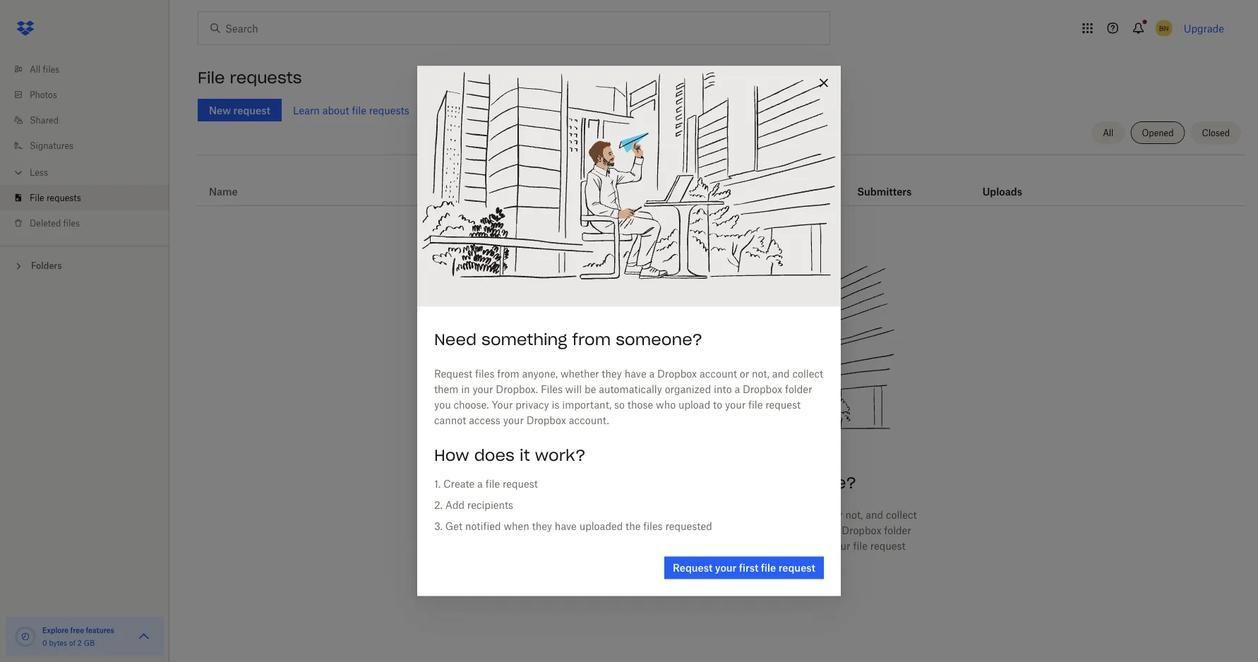 Task type: describe. For each thing, give the bounding box(es) containing it.
1 vertical spatial requests
[[369, 104, 409, 116]]

2.
[[434, 499, 443, 511]]

files inside the all files link
[[43, 64, 59, 74]]

1 vertical spatial and
[[866, 509, 883, 521]]

1 horizontal spatial be
[[684, 524, 695, 536]]

signatures
[[30, 140, 73, 151]]

0 vertical spatial upload
[[679, 399, 711, 411]]

1 horizontal spatial have
[[625, 368, 647, 380]]

less
[[30, 167, 48, 178]]

1 vertical spatial files
[[640, 524, 662, 536]]

add
[[445, 499, 465, 511]]

file requests inside list item
[[30, 192, 81, 203]]

who inside dialog
[[656, 399, 676, 411]]

gb
[[84, 639, 95, 648]]

collect inside dialog
[[793, 368, 823, 380]]

closed button
[[1191, 121, 1241, 144]]

account inside dialog
[[700, 368, 737, 380]]

automatically inside dialog
[[599, 383, 662, 395]]

1.
[[434, 478, 441, 490]]

1 column header from the left
[[857, 166, 914, 200]]

0
[[42, 639, 47, 648]]

whether inside dialog
[[561, 368, 599, 380]]

uploaded
[[579, 520, 623, 532]]

deleted files
[[30, 218, 80, 228]]

name
[[209, 185, 238, 197]]

request inside button
[[779, 562, 816, 574]]

dropbox image
[[11, 14, 40, 42]]

1 vertical spatial account
[[793, 509, 831, 521]]

1 vertical spatial need something from someone?
[[588, 473, 857, 493]]

requests inside the file requests link
[[47, 192, 81, 203]]

1 vertical spatial so
[[719, 540, 730, 552]]

cannot inside dialog
[[434, 414, 466, 426]]

about
[[322, 104, 349, 116]]

dropbox. inside dialog
[[496, 383, 538, 395]]

0 horizontal spatial they
[[532, 520, 552, 532]]

list containing all files
[[0, 48, 169, 246]]

1 vertical spatial account.
[[770, 555, 810, 567]]

learn about file requests
[[293, 104, 409, 116]]

1 vertical spatial who
[[761, 540, 781, 552]]

0 vertical spatial requests
[[230, 68, 302, 88]]

1 vertical spatial something
[[636, 473, 721, 493]]

explore
[[42, 626, 69, 635]]

to inside dialog
[[713, 399, 723, 411]]

created
[[482, 185, 520, 197]]

is inside dialog
[[552, 399, 560, 411]]

0 horizontal spatial not,
[[752, 368, 770, 380]]

1 vertical spatial into
[[813, 524, 831, 536]]

1 vertical spatial automatically
[[698, 524, 761, 536]]

recipients
[[467, 499, 513, 511]]

1 horizontal spatial someone?
[[770, 473, 857, 493]]

will inside dialog
[[565, 383, 582, 395]]

1 horizontal spatial not,
[[846, 509, 863, 521]]

something inside dialog
[[482, 329, 567, 349]]

1 vertical spatial privacy
[[620, 540, 654, 552]]

get
[[445, 520, 463, 532]]

closed
[[1202, 127, 1230, 138]]

opened button
[[1131, 121, 1185, 144]]

1 vertical spatial choose.
[[558, 540, 594, 552]]

1 vertical spatial whether
[[654, 509, 693, 521]]

1 horizontal spatial they
[[602, 368, 622, 380]]

free
[[70, 626, 84, 635]]

photos link
[[11, 82, 169, 107]]

0 vertical spatial request
[[434, 368, 472, 380]]

learn
[[293, 104, 320, 116]]

1 vertical spatial or
[[833, 509, 843, 521]]

1 horizontal spatial those
[[732, 540, 758, 552]]

1 vertical spatial your
[[597, 540, 618, 552]]

into inside dialog
[[714, 383, 732, 395]]

1 horizontal spatial request
[[528, 509, 566, 521]]

first
[[739, 562, 759, 574]]

1 horizontal spatial organized
[[764, 524, 810, 536]]

it
[[520, 445, 530, 465]]

deleted
[[30, 218, 61, 228]]

photos
[[30, 89, 57, 100]]

choose. inside dialog
[[454, 399, 489, 411]]

upgrade
[[1184, 22, 1224, 34]]

1 horizontal spatial upload
[[783, 540, 815, 552]]

1 horizontal spatial anyone,
[[616, 509, 651, 521]]

deleted files link
[[11, 210, 169, 236]]

2 horizontal spatial have
[[718, 509, 740, 521]]

0 vertical spatial file requests
[[198, 68, 302, 88]]

file inside button
[[761, 562, 776, 574]]

0 vertical spatial and
[[772, 368, 790, 380]]

anyone, inside dialog
[[522, 368, 558, 380]]

1 vertical spatial folder
[[884, 524, 911, 536]]

0 vertical spatial file
[[198, 68, 225, 88]]

bytes
[[49, 639, 67, 648]]

1 vertical spatial need
[[588, 473, 631, 493]]

0 horizontal spatial have
[[555, 520, 577, 532]]

0 horizontal spatial or
[[740, 368, 749, 380]]



Task type: locate. For each thing, give the bounding box(es) containing it.
important, down requested
[[667, 540, 716, 552]]

1 vertical spatial will
[[665, 524, 681, 536]]

0 vertical spatial account.
[[569, 414, 609, 426]]

files
[[541, 383, 563, 395], [640, 524, 662, 536]]

dropbox
[[657, 368, 697, 380], [743, 383, 783, 395], [527, 414, 566, 426], [751, 509, 791, 521], [842, 524, 882, 536], [727, 555, 767, 567]]

0 vertical spatial you
[[434, 399, 451, 411]]

them
[[434, 383, 459, 395], [533, 524, 558, 536]]

requests
[[230, 68, 302, 88], [369, 104, 409, 116], [47, 192, 81, 203]]

0 vertical spatial them
[[434, 383, 459, 395]]

access
[[469, 414, 501, 426], [670, 555, 701, 567]]

1 horizontal spatial dropbox.
[[595, 524, 637, 536]]

privacy inside dialog
[[516, 399, 549, 411]]

cannot up how
[[434, 414, 466, 426]]

learn about file requests link
[[293, 104, 409, 116]]

access inside dialog
[[469, 414, 501, 426]]

organized inside dialog
[[665, 383, 711, 395]]

1 vertical spatial upload
[[783, 540, 815, 552]]

2 vertical spatial requests
[[47, 192, 81, 203]]

to
[[713, 399, 723, 411], [818, 540, 827, 552]]

folders button
[[0, 255, 169, 276]]

0 horizontal spatial files
[[541, 383, 563, 395]]

automatically
[[599, 383, 662, 395], [698, 524, 761, 536]]

0 horizontal spatial need
[[434, 329, 477, 349]]

0 vertical spatial dropbox.
[[496, 383, 538, 395]]

choose.
[[454, 399, 489, 411], [558, 540, 594, 552]]

files up 'work?' at bottom left
[[541, 383, 563, 395]]

1 vertical spatial file
[[30, 192, 44, 203]]

3.
[[434, 520, 443, 532]]

account. right first at the right bottom of the page
[[770, 555, 810, 567]]

need inside dialog
[[434, 329, 477, 349]]

whether
[[561, 368, 599, 380], [654, 509, 693, 521]]

1 vertical spatial file requests
[[30, 192, 81, 203]]

account
[[700, 368, 737, 380], [793, 509, 831, 521]]

file
[[198, 68, 225, 88], [30, 192, 44, 203]]

request your first file request
[[673, 562, 816, 574]]

1 vertical spatial all
[[1103, 127, 1114, 138]]

choose. up how
[[454, 399, 489, 411]]

all files
[[30, 64, 59, 74]]

someone? inside dialog
[[616, 329, 703, 349]]

dialog containing need something from someone?
[[417, 66, 841, 596]]

0 horizontal spatial them
[[434, 383, 459, 395]]

need something from someone?
[[434, 329, 703, 349], [588, 473, 857, 493]]

something
[[482, 329, 567, 349], [636, 473, 721, 493]]

0 vertical spatial account
[[700, 368, 737, 380]]

0 vertical spatial cannot
[[434, 414, 466, 426]]

0 vertical spatial folder
[[785, 383, 812, 395]]

0 vertical spatial organized
[[665, 383, 711, 395]]

choose. down 3. get notified when they have uploaded the files requested
[[558, 540, 594, 552]]

0 vertical spatial those
[[628, 399, 653, 411]]

anyone,
[[522, 368, 558, 380], [616, 509, 651, 521]]

0 horizontal spatial automatically
[[599, 383, 662, 395]]

requests up deleted files
[[47, 192, 81, 203]]

folder
[[785, 383, 812, 395], [884, 524, 911, 536]]

2. add recipients
[[434, 499, 513, 511]]

0 vertical spatial collect
[[793, 368, 823, 380]]

in up how
[[461, 383, 470, 395]]

collect
[[793, 368, 823, 380], [886, 509, 917, 521]]

requests up learn
[[230, 68, 302, 88]]

organized
[[665, 383, 711, 395], [764, 524, 810, 536]]

those
[[628, 399, 653, 411], [732, 540, 758, 552]]

upgrade link
[[1184, 22, 1224, 34]]

0 horizontal spatial will
[[565, 383, 582, 395]]

you inside dialog
[[434, 399, 451, 411]]

cannot
[[434, 414, 466, 426], [635, 555, 667, 567]]

1. create a file request
[[434, 478, 538, 490]]

create
[[443, 478, 475, 490]]

notified
[[465, 520, 501, 532]]

those inside dialog
[[628, 399, 653, 411]]

0 vertical spatial something
[[482, 329, 567, 349]]

1 horizontal spatial and
[[866, 509, 883, 521]]

1 horizontal spatial collect
[[886, 509, 917, 521]]

request your first file request button
[[664, 557, 824, 579]]

all files link
[[11, 56, 169, 82]]

1 horizontal spatial account.
[[770, 555, 810, 567]]

1 vertical spatial anyone,
[[616, 509, 651, 521]]

1 vertical spatial access
[[670, 555, 701, 567]]

them right when
[[533, 524, 558, 536]]

0 vertical spatial will
[[565, 383, 582, 395]]

how does it work?
[[434, 445, 586, 465]]

all button
[[1092, 121, 1125, 144]]

access down requested
[[670, 555, 701, 567]]

access up "does"
[[469, 414, 501, 426]]

request files from anyone, whether they have a dropbox account or not, and collect them in your dropbox. files will be automatically organized into a dropbox folder you choose. your privacy is important, so those who upload to your file request cannot access your dropbox account.
[[434, 368, 823, 426], [528, 509, 917, 567]]

1 horizontal spatial important,
[[667, 540, 716, 552]]

1 vertical spatial them
[[533, 524, 558, 536]]

cannot down the on the bottom of page
[[635, 555, 667, 567]]

less image
[[11, 166, 25, 180]]

you down 3. get notified when they have uploaded the files requested
[[539, 540, 556, 552]]

0 vertical spatial whether
[[561, 368, 599, 380]]

be inside dialog
[[585, 383, 596, 395]]

them inside dialog
[[434, 383, 459, 395]]

request inside request your first file request button
[[673, 562, 713, 574]]

1 horizontal spatial or
[[833, 509, 843, 521]]

0 vertical spatial someone?
[[616, 329, 703, 349]]

1 vertical spatial someone?
[[770, 473, 857, 493]]

opened
[[1142, 127, 1174, 138]]

0 vertical spatial to
[[713, 399, 723, 411]]

requests right the about
[[369, 104, 409, 116]]

signatures link
[[11, 133, 169, 158]]

1 vertical spatial organized
[[764, 524, 810, 536]]

the
[[626, 520, 641, 532]]

requested
[[665, 520, 712, 532]]

1 vertical spatial collect
[[886, 509, 917, 521]]

all
[[30, 64, 40, 74], [1103, 127, 1114, 138]]

0 horizontal spatial so
[[614, 399, 625, 411]]

when
[[504, 520, 529, 532]]

1 horizontal spatial to
[[818, 540, 827, 552]]

important, up 'work?' at bottom left
[[562, 399, 612, 411]]

your inside button
[[715, 562, 737, 574]]

1 horizontal spatial whether
[[654, 509, 693, 521]]

so
[[614, 399, 625, 411], [719, 540, 730, 552]]

all for all files
[[30, 64, 40, 74]]

created button
[[482, 183, 520, 200]]

1 horizontal spatial so
[[719, 540, 730, 552]]

2
[[78, 639, 82, 648]]

1 vertical spatial is
[[657, 540, 664, 552]]

files
[[43, 64, 59, 74], [63, 218, 80, 228], [475, 368, 495, 380], [569, 509, 588, 521], [643, 520, 663, 532]]

need
[[434, 329, 477, 349], [588, 473, 631, 493]]

1 horizontal spatial cannot
[[635, 555, 667, 567]]

1 vertical spatial to
[[818, 540, 827, 552]]

explore free features 0 bytes of 2 gb
[[42, 626, 114, 648]]

0 vertical spatial so
[[614, 399, 625, 411]]

1 horizontal spatial need
[[588, 473, 631, 493]]

row
[[198, 160, 1247, 206]]

someone?
[[616, 329, 703, 349], [770, 473, 857, 493]]

your down the uploaded
[[597, 540, 618, 552]]

0 vertical spatial choose.
[[454, 399, 489, 411]]

important,
[[562, 399, 612, 411], [667, 540, 716, 552]]

how
[[434, 445, 469, 465]]

0 horizontal spatial who
[[656, 399, 676, 411]]

you
[[434, 399, 451, 411], [539, 540, 556, 552]]

0 horizontal spatial anyone,
[[522, 368, 558, 380]]

shared link
[[11, 107, 169, 133]]

file requests up learn
[[198, 68, 302, 88]]

1 vertical spatial cannot
[[635, 555, 667, 567]]

0 horizontal spatial you
[[434, 399, 451, 411]]

1 vertical spatial dropbox.
[[595, 524, 637, 536]]

1 horizontal spatial folder
[[884, 524, 911, 536]]

1 horizontal spatial automatically
[[698, 524, 761, 536]]

into
[[714, 383, 732, 395], [813, 524, 831, 536]]

will right the on the bottom of page
[[665, 524, 681, 536]]

files inside deleted files link
[[63, 218, 80, 228]]

a
[[649, 368, 655, 380], [735, 383, 740, 395], [477, 478, 483, 490], [743, 509, 748, 521], [834, 524, 839, 536]]

column header
[[857, 166, 914, 200], [983, 166, 1039, 200]]

who
[[656, 399, 676, 411], [761, 540, 781, 552]]

your up how does it work?
[[492, 399, 513, 411]]

file requests
[[198, 68, 302, 88], [30, 192, 81, 203]]

3. get notified when they have uploaded the files requested
[[434, 520, 712, 532]]

files left requested
[[640, 524, 662, 536]]

from
[[572, 329, 611, 349], [497, 368, 519, 380], [726, 473, 765, 493], [591, 509, 613, 521]]

2 horizontal spatial they
[[695, 509, 716, 521]]

you up how
[[434, 399, 451, 411]]

all left opened
[[1103, 127, 1114, 138]]

of
[[69, 639, 76, 648]]

folders
[[31, 261, 62, 271]]

0 vertical spatial your
[[492, 399, 513, 411]]

0 horizontal spatial to
[[713, 399, 723, 411]]

all up photos
[[30, 64, 40, 74]]

important, inside dialog
[[562, 399, 612, 411]]

0 horizontal spatial into
[[714, 383, 732, 395]]

request
[[766, 399, 801, 411], [503, 478, 538, 490], [870, 540, 906, 552], [779, 562, 816, 574]]

1 vertical spatial request files from anyone, whether they have a dropbox account or not, and collect them in your dropbox. files will be automatically organized into a dropbox folder you choose. your privacy is important, so those who upload to your file request cannot access your dropbox account.
[[528, 509, 917, 567]]

need something from someone? inside dialog
[[434, 329, 703, 349]]

file requests up deleted files
[[30, 192, 81, 203]]

row containing name
[[198, 160, 1247, 206]]

your
[[492, 399, 513, 411], [597, 540, 618, 552]]

0 horizontal spatial someone?
[[616, 329, 703, 349]]

they
[[602, 368, 622, 380], [695, 509, 716, 521], [532, 520, 552, 532]]

0 vertical spatial important,
[[562, 399, 612, 411]]

files inside dialog
[[541, 383, 563, 395]]

2 column header from the left
[[983, 166, 1039, 200]]

account. up 'work?' at bottom left
[[569, 414, 609, 426]]

work?
[[535, 445, 586, 465]]

does
[[474, 445, 515, 465]]

quota usage element
[[14, 626, 37, 648]]

0 horizontal spatial those
[[628, 399, 653, 411]]

0 horizontal spatial folder
[[785, 383, 812, 395]]

0 vertical spatial or
[[740, 368, 749, 380]]

0 horizontal spatial your
[[492, 399, 513, 411]]

1 horizontal spatial you
[[539, 540, 556, 552]]

privacy down the on the bottom of page
[[620, 540, 654, 552]]

have
[[625, 368, 647, 380], [718, 509, 740, 521], [555, 520, 577, 532]]

will
[[565, 383, 582, 395], [665, 524, 681, 536]]

file requests list item
[[0, 185, 169, 210]]

and
[[772, 368, 790, 380], [866, 509, 883, 521]]

will up 'work?' at bottom left
[[565, 383, 582, 395]]

0 horizontal spatial choose.
[[454, 399, 489, 411]]

0 vertical spatial who
[[656, 399, 676, 411]]

them up how
[[434, 383, 459, 395]]

all inside list
[[30, 64, 40, 74]]

0 vertical spatial automatically
[[599, 383, 662, 395]]

file inside list item
[[30, 192, 44, 203]]

0 horizontal spatial something
[[482, 329, 567, 349]]

0 vertical spatial access
[[469, 414, 501, 426]]

list
[[0, 48, 169, 246]]

privacy
[[516, 399, 549, 411], [620, 540, 654, 552]]

1 horizontal spatial them
[[533, 524, 558, 536]]

features
[[86, 626, 114, 635]]

all inside button
[[1103, 127, 1114, 138]]

pro trial element
[[719, 183, 742, 200]]

in left the uploaded
[[560, 524, 569, 536]]

not,
[[752, 368, 770, 380], [846, 509, 863, 521]]

0 horizontal spatial access
[[469, 414, 501, 426]]

dialog
[[417, 66, 841, 596]]

in inside dialog
[[461, 383, 470, 395]]

be
[[585, 383, 596, 395], [684, 524, 695, 536]]

1 vertical spatial important,
[[667, 540, 716, 552]]

account. inside dialog
[[569, 414, 609, 426]]

in
[[461, 383, 470, 395], [560, 524, 569, 536]]

1 horizontal spatial in
[[560, 524, 569, 536]]

account.
[[569, 414, 609, 426], [770, 555, 810, 567]]

privacy up it
[[516, 399, 549, 411]]

1 horizontal spatial file requests
[[198, 68, 302, 88]]

1 horizontal spatial who
[[761, 540, 781, 552]]

0 horizontal spatial privacy
[[516, 399, 549, 411]]

0 horizontal spatial and
[[772, 368, 790, 380]]

or
[[740, 368, 749, 380], [833, 509, 843, 521]]

1 horizontal spatial is
[[657, 540, 664, 552]]

shared
[[30, 115, 59, 125]]

your inside dialog
[[492, 399, 513, 411]]

all for all
[[1103, 127, 1114, 138]]

so inside dialog
[[614, 399, 625, 411]]

file requests link
[[11, 185, 169, 210]]

is
[[552, 399, 560, 411], [657, 540, 664, 552]]

your
[[473, 383, 493, 395], [725, 399, 746, 411], [503, 414, 524, 426], [572, 524, 592, 536], [830, 540, 851, 552], [704, 555, 724, 567], [715, 562, 737, 574]]

request files from anyone, whether they have a dropbox account or not, and collect them in your dropbox. files will be automatically organized into a dropbox folder you choose. your privacy is important, so those who upload to your file request cannot access your dropbox account. inside dialog
[[434, 368, 823, 426]]

file
[[352, 104, 366, 116], [748, 399, 763, 411], [486, 478, 500, 490], [853, 540, 868, 552], [761, 562, 776, 574]]

0 horizontal spatial whether
[[561, 368, 599, 380]]



Task type: vqa. For each thing, say whether or not it's contained in the screenshot.
Request files from anyone, whether they have a Dropbox account or not, and collect them in your Dropbox. Files will be automatically organized into a Dropbox folder you choose. Your privacy is important, so those who upload to your file request cannot access your Dropbox account. inside the dialog
yes



